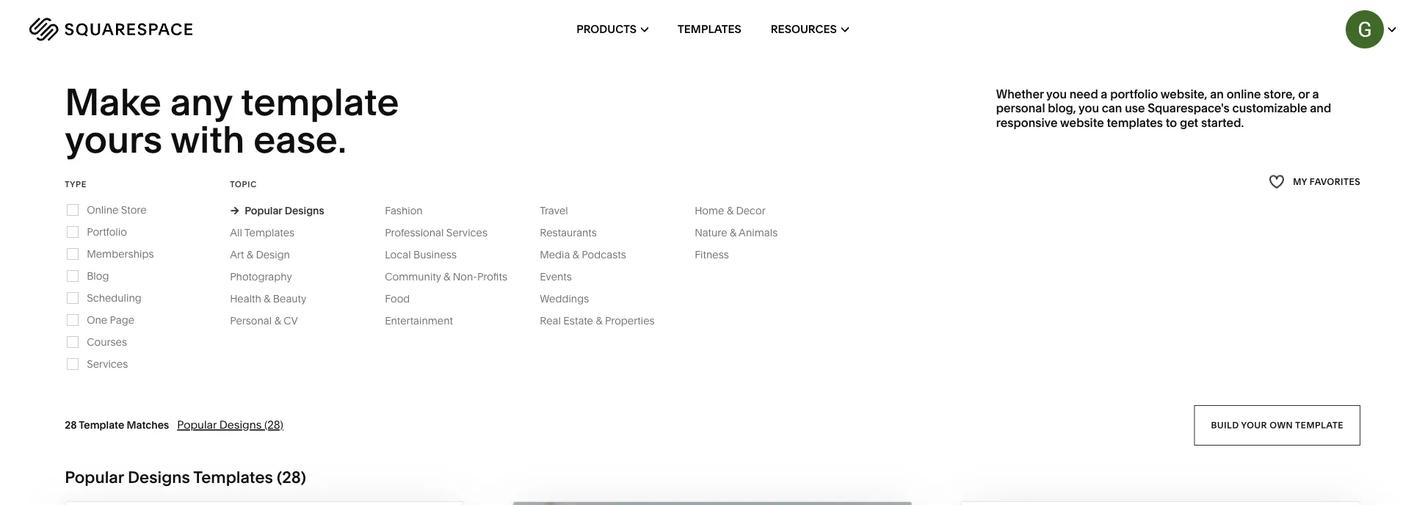 Task type: describe. For each thing, give the bounding box(es) containing it.
topic
[[230, 179, 257, 189]]

health & beauty
[[230, 293, 307, 305]]

& for animals
[[730, 226, 737, 239]]

weddings link
[[540, 293, 604, 305]]

entertainment link
[[385, 315, 468, 327]]

decor
[[736, 204, 766, 217]]

nature & animals link
[[695, 226, 793, 239]]

portfolio
[[1111, 87, 1159, 101]]

art & design link
[[230, 249, 305, 261]]

cv
[[284, 315, 298, 327]]

professional services link
[[385, 226, 503, 239]]

type
[[65, 179, 87, 189]]

media
[[540, 249, 570, 261]]

local
[[385, 249, 411, 261]]

real estate & properties link
[[540, 315, 670, 327]]

favorites
[[1310, 176, 1361, 187]]

(28)
[[264, 418, 284, 432]]

real
[[540, 315, 561, 327]]

pazari element
[[65, 502, 464, 505]]

my favorites
[[1293, 176, 1361, 187]]

memberships
[[87, 248, 154, 260]]

home
[[695, 204, 725, 217]]

dario image
[[514, 502, 912, 505]]

resources
[[771, 22, 837, 36]]

food
[[385, 293, 410, 305]]

get
[[1180, 115, 1199, 129]]

local business
[[385, 249, 457, 261]]

health
[[230, 293, 261, 305]]

build your own template
[[1212, 420, 1344, 431]]

1 horizontal spatial you
[[1079, 101, 1100, 115]]

scheduling
[[87, 292, 142, 304]]

28 template matches
[[65, 419, 169, 431]]

home & decor
[[695, 204, 766, 217]]

pazari image
[[65, 502, 464, 505]]

events
[[540, 271, 572, 283]]

an
[[1211, 87, 1225, 101]]

fitness link
[[695, 249, 744, 261]]

designs for popular designs
[[285, 204, 324, 217]]

art
[[230, 249, 244, 261]]

popular for popular designs templates ( 28 )
[[65, 467, 124, 487]]

& for design
[[247, 249, 253, 261]]

website
[[1061, 115, 1105, 129]]

my
[[1293, 176, 1308, 187]]

customizable
[[1233, 101, 1308, 115]]

one page
[[87, 314, 135, 326]]

non-
[[453, 271, 477, 283]]

weddings
[[540, 293, 589, 305]]

restaurants
[[540, 226, 597, 239]]

your
[[1242, 420, 1268, 431]]

1 a from the left
[[1101, 87, 1108, 101]]

beaumont element
[[962, 502, 1360, 505]]

squarespace's
[[1148, 101, 1230, 115]]

travel link
[[540, 204, 583, 217]]

& for beauty
[[264, 293, 271, 305]]

own
[[1270, 420, 1294, 431]]

to
[[1166, 115, 1178, 129]]

squarespace logo image
[[29, 18, 192, 41]]

photography link
[[230, 271, 307, 283]]

online
[[87, 204, 119, 216]]

any
[[170, 79, 232, 125]]

community
[[385, 271, 441, 283]]

resources button
[[771, 0, 849, 59]]

squarespace logo link
[[29, 18, 303, 41]]

can
[[1102, 101, 1123, 115]]

matches
[[127, 419, 169, 431]]

fashion
[[385, 204, 423, 217]]

0 vertical spatial 28
[[65, 419, 77, 431]]

photography
[[230, 271, 292, 283]]

personal
[[230, 315, 272, 327]]

blog,
[[1048, 101, 1077, 115]]

popular designs templates ( 28 )
[[65, 467, 306, 487]]

responsive
[[997, 115, 1058, 129]]

beaumont image
[[962, 502, 1360, 505]]

store,
[[1264, 87, 1296, 101]]

& for non-
[[444, 271, 451, 283]]

local business link
[[385, 249, 472, 261]]



Task type: locate. For each thing, give the bounding box(es) containing it.
you
[[1047, 87, 1067, 101], [1079, 101, 1100, 115]]

store
[[121, 204, 147, 216]]

popular up all templates
[[245, 204, 282, 217]]

products
[[577, 22, 637, 36]]

professional services
[[385, 226, 488, 239]]

1 horizontal spatial popular
[[177, 418, 217, 432]]

fashion link
[[385, 204, 438, 217]]

template
[[79, 419, 124, 431]]

animals
[[739, 226, 778, 239]]

ease.
[[254, 116, 347, 162]]

make
[[65, 79, 162, 125]]

website,
[[1161, 87, 1208, 101]]

0 horizontal spatial you
[[1047, 87, 1067, 101]]

0 horizontal spatial services
[[87, 358, 128, 370]]

1 vertical spatial 28
[[282, 467, 301, 487]]

& left non-
[[444, 271, 451, 283]]

personal & cv link
[[230, 315, 313, 327]]

2 vertical spatial templates
[[193, 467, 273, 487]]

my favorites link
[[1269, 172, 1361, 192]]

media & podcasts link
[[540, 249, 641, 261]]

one
[[87, 314, 107, 326]]

health & beauty link
[[230, 293, 321, 305]]

restaurants link
[[540, 226, 612, 239]]

dario element
[[514, 502, 912, 505]]

0 vertical spatial popular
[[245, 204, 282, 217]]

whether you need a portfolio website, an online store, or a personal blog, you can use squarespace's customizable and responsive website templates to get started.
[[997, 87, 1332, 129]]

0 vertical spatial templates
[[678, 22, 742, 36]]

templates link
[[678, 0, 742, 59]]

2 a from the left
[[1313, 87, 1320, 101]]

1 vertical spatial services
[[87, 358, 128, 370]]

0 horizontal spatial popular
[[65, 467, 124, 487]]

28
[[65, 419, 77, 431], [282, 467, 301, 487]]

& right nature
[[730, 226, 737, 239]]

0 vertical spatial template
[[241, 79, 399, 125]]

events link
[[540, 271, 587, 283]]

started.
[[1202, 115, 1245, 129]]

(
[[277, 467, 282, 487]]

2 horizontal spatial popular
[[245, 204, 282, 217]]

1 horizontal spatial 28
[[282, 467, 301, 487]]

services up business
[[447, 226, 488, 239]]

templates
[[678, 22, 742, 36], [244, 226, 295, 239], [193, 467, 273, 487]]

1 horizontal spatial template
[[1296, 420, 1344, 431]]

business
[[414, 249, 457, 261]]

podcasts
[[582, 249, 627, 261]]

1 vertical spatial template
[[1296, 420, 1344, 431]]

art & design
[[230, 249, 290, 261]]

& right health
[[264, 293, 271, 305]]

travel
[[540, 204, 568, 217]]

designs up all templates link
[[285, 204, 324, 217]]

build
[[1212, 420, 1240, 431]]

0 horizontal spatial designs
[[128, 467, 190, 487]]

2 vertical spatial popular
[[65, 467, 124, 487]]

or
[[1299, 87, 1310, 101]]

popular right 'matches'
[[177, 418, 217, 432]]

community & non-profits link
[[385, 271, 522, 283]]

1 horizontal spatial services
[[447, 226, 488, 239]]

2 horizontal spatial designs
[[285, 204, 324, 217]]

1 horizontal spatial a
[[1313, 87, 1320, 101]]

& right 'media' at left
[[573, 249, 580, 261]]

&
[[727, 204, 734, 217], [730, 226, 737, 239], [247, 249, 253, 261], [573, 249, 580, 261], [444, 271, 451, 283], [264, 293, 271, 305], [274, 315, 281, 327], [596, 315, 603, 327]]

need
[[1070, 87, 1099, 101]]

0 vertical spatial designs
[[285, 204, 324, 217]]

beauty
[[273, 293, 307, 305]]

food link
[[385, 293, 425, 305]]

popular for popular designs
[[245, 204, 282, 217]]

popular designs link
[[230, 204, 324, 217]]

)
[[301, 467, 306, 487]]

nature & animals
[[695, 226, 778, 239]]

use
[[1126, 101, 1146, 115]]

& left the cv
[[274, 315, 281, 327]]

page
[[110, 314, 135, 326]]

online
[[1227, 87, 1262, 101]]

& right home
[[727, 204, 734, 217]]

popular down template
[[65, 467, 124, 487]]

fitness
[[695, 249, 729, 261]]

all
[[230, 226, 242, 239]]

2 vertical spatial designs
[[128, 467, 190, 487]]

& for podcasts
[[573, 249, 580, 261]]

home & decor link
[[695, 204, 781, 217]]

template inside make any template yours with ease.
[[241, 79, 399, 125]]

templates
[[1107, 115, 1164, 129]]

you left need
[[1047, 87, 1067, 101]]

1 vertical spatial templates
[[244, 226, 295, 239]]

and
[[1311, 101, 1332, 115]]

designs left (28)
[[219, 418, 262, 432]]

a right or
[[1313, 87, 1320, 101]]

design
[[256, 249, 290, 261]]

nature
[[695, 226, 728, 239]]

1 vertical spatial designs
[[219, 418, 262, 432]]

real estate & properties
[[540, 315, 655, 327]]

28 left template
[[65, 419, 77, 431]]

make any template yours with ease.
[[65, 79, 407, 162]]

profits
[[477, 271, 508, 283]]

services down courses
[[87, 358, 128, 370]]

designs for popular designs (28)
[[219, 418, 262, 432]]

0 horizontal spatial template
[[241, 79, 399, 125]]

popular designs (28) link
[[177, 418, 284, 432]]

template inside build your own template button
[[1296, 420, 1344, 431]]

portfolio
[[87, 226, 127, 238]]

popular designs
[[245, 204, 324, 217]]

popular for popular designs (28)
[[177, 418, 217, 432]]

& for cv
[[274, 315, 281, 327]]

designs for popular designs templates ( 28 )
[[128, 467, 190, 487]]

1 vertical spatial popular
[[177, 418, 217, 432]]

build your own template button
[[1195, 405, 1361, 446]]

personal & cv
[[230, 315, 298, 327]]

properties
[[605, 315, 655, 327]]

1 horizontal spatial designs
[[219, 418, 262, 432]]

online store
[[87, 204, 147, 216]]

media & podcasts
[[540, 249, 627, 261]]

entertainment
[[385, 315, 453, 327]]

designs down 'matches'
[[128, 467, 190, 487]]

courses
[[87, 336, 127, 348]]

& right art
[[247, 249, 253, 261]]

0 horizontal spatial 28
[[65, 419, 77, 431]]

template
[[241, 79, 399, 125], [1296, 420, 1344, 431]]

28 up pazari image
[[282, 467, 301, 487]]

blog
[[87, 270, 109, 282]]

all templates
[[230, 226, 295, 239]]

designs
[[285, 204, 324, 217], [219, 418, 262, 432], [128, 467, 190, 487]]

0 horizontal spatial a
[[1101, 87, 1108, 101]]

community & non-profits
[[385, 271, 508, 283]]

& for decor
[[727, 204, 734, 217]]

& right estate
[[596, 315, 603, 327]]

a right need
[[1101, 87, 1108, 101]]

you left can
[[1079, 101, 1100, 115]]

products button
[[577, 0, 649, 59]]

professional
[[385, 226, 444, 239]]

0 vertical spatial services
[[447, 226, 488, 239]]

personal
[[997, 101, 1046, 115]]



